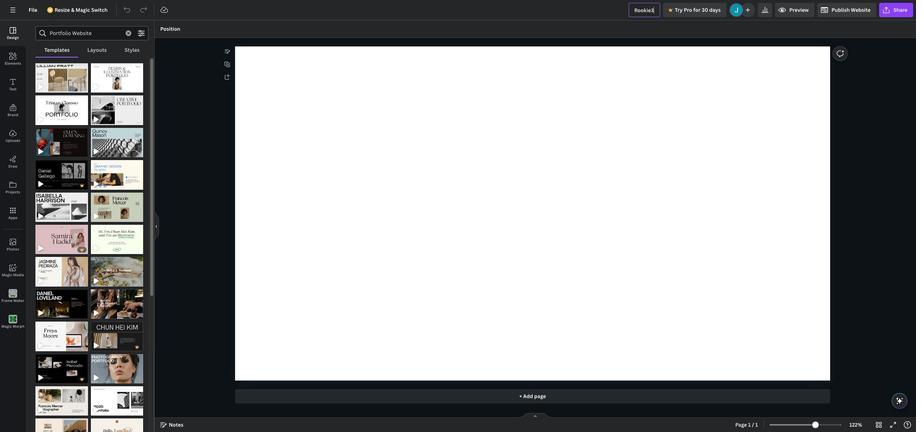 Task type: locate. For each thing, give the bounding box(es) containing it.
design illustration portfolio website in white  black  light classic minimal style group
[[91, 59, 143, 93]]

photography portfolio website in white  black  light modern minimal style group
[[91, 350, 143, 384]]

Zoom button
[[844, 420, 867, 431]]

general photography photography website in white and brown curated editorial style group
[[91, 286, 143, 319]]

photography portfolio website in black  orange  white  dark modern minimal style group
[[35, 286, 88, 319]]

design - illustration portfolio website in white  black  light experimental style group
[[35, 91, 88, 125]]

modeling portfolio website in beige  black  warm neutral classic minimal style group
[[35, 415, 88, 433]]

photography portfolio website in light blue  black  grey  colored modern minimal style group
[[91, 124, 143, 158]]

Design title text field
[[629, 3, 660, 17]]

design  illustration portfolio website in black  white  dark modern minimal style group
[[35, 350, 88, 384]]

modeling portfolio website in olive green  light brown  black  colored experimental style group
[[91, 188, 143, 222]]



Task type: describe. For each thing, give the bounding box(es) containing it.
architecture / interior design portfolio website in black  white  dark modern minimal style group
[[91, 318, 143, 352]]

design illustration portfolio website in pastel green  black  green  colored experimental style group
[[91, 221, 143, 255]]

architecture / interior design portfolio website in white  black  light modern minimal style group
[[91, 383, 143, 416]]

general photography photography website in beige and dark brown curated editorial style group
[[91, 253, 143, 287]]

main menu bar
[[0, 0, 916, 20]]

Search Website templates search field
[[50, 26, 121, 40]]

photography portfolio website in grey  black  light experimental style group
[[91, 91, 143, 125]]

modeling portfolio website in black  white  grey  dark modern minimal style group
[[35, 156, 88, 190]]

design graphic design portfolio website in blue  warm neutral experimental style group
[[91, 156, 143, 190]]

photography portfolio website in beige  black  warm neutral modern minimal style group
[[35, 383, 88, 416]]

show pages image
[[518, 413, 553, 419]]

side panel tab list
[[0, 20, 26, 335]]

architecture / interior design portfolio website in black  ivory  light modern minimal style group
[[35, 59, 88, 93]]

design - branding portfolio website in white  grey  black  light classic minimal style group
[[35, 318, 88, 352]]

modeling portfolio website in pastel pink  pastel blue  black  colored experimental style group
[[35, 221, 88, 255]]

photography portfolio website in beige  gold  brown  warm neutral modern minimal style group
[[35, 253, 88, 287]]

traditional art portfolio website in black  blue  ivory  dark experimental style group
[[35, 124, 88, 158]]

hide image
[[154, 209, 159, 244]]

photography portfolio website in grey  black  light modern minimal style group
[[35, 188, 88, 222]]

brand designer portfolio website in beige black bronze warm classic style group
[[91, 415, 143, 433]]



Task type: vqa. For each thing, say whether or not it's contained in the screenshot.
design title 'TEXT BOX'
yes



